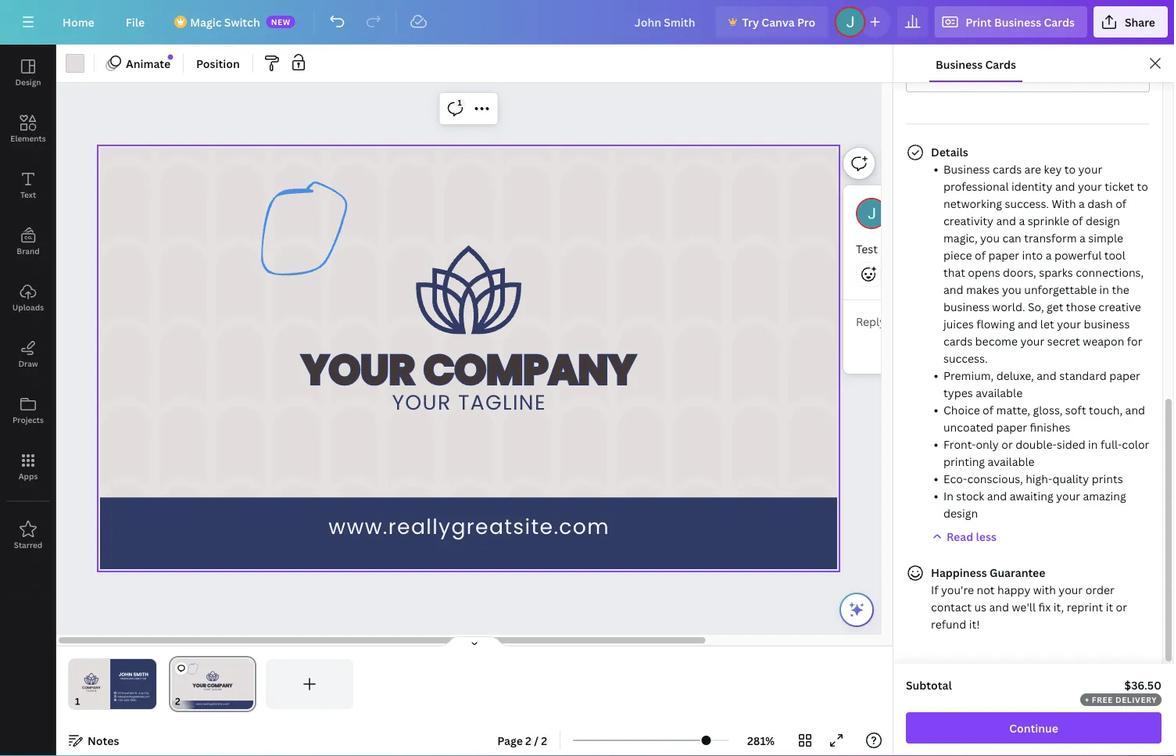 Task type: vqa. For each thing, say whether or not it's contained in the screenshot.
bottom Animeify image
no



Task type: describe. For each thing, give the bounding box(es) containing it.
1
[[458, 97, 462, 108]]

refund
[[931, 617, 967, 631]]

1 vertical spatial paper
[[1110, 368, 1141, 383]]

it
[[1106, 599, 1114, 614]]

contact
[[931, 599, 972, 614]]

0 horizontal spatial business
[[944, 299, 990, 314]]

juices
[[944, 316, 974, 331]]

cards for 50 business cards
[[983, 69, 1013, 84]]

we'll
[[1012, 599, 1036, 614]]

that
[[944, 265, 966, 280]]

quality
[[1053, 471, 1089, 486]]

piece
[[944, 247, 972, 262]]

share
[[1125, 14, 1156, 29]]

new image
[[168, 54, 173, 60]]

animate button
[[101, 51, 177, 76]]

text
[[20, 189, 36, 200]]

uncoated
[[944, 420, 994, 434]]

finishes
[[1030, 420, 1071, 434]]

canva assistant image
[[848, 601, 866, 619]]

touch,
[[1089, 402, 1123, 417]]

0 vertical spatial cards
[[993, 161, 1022, 176]]

list containing business cards are key to your professional identity and your ticket to networking success. with a dash of creativity and a sprinkle of design magic, you can transform a simple piece of paper into a powerful tool that opens doors, sparks connections, and makes you unforgettable in the business world. so, get those creative juices flowing and let your business cards become your secret weapon for success.
[[931, 160, 1150, 522]]

the
[[1112, 282, 1130, 297]]

magic switch
[[190, 14, 260, 29]]

those
[[1066, 299, 1096, 314]]

only
[[976, 437, 999, 452]]

guarantee
[[990, 565, 1046, 580]]

page
[[498, 733, 523, 748]]

networking
[[944, 196, 1002, 211]]

business cards button
[[930, 45, 1023, 82]]

animate
[[126, 56, 171, 71]]

cards inside business cards button
[[986, 57, 1016, 72]]

soft
[[1066, 402, 1087, 417]]

starred
[[14, 540, 42, 550]]

/
[[534, 733, 539, 748]]

share button
[[1094, 6, 1168, 38]]

design
[[15, 77, 41, 87]]

#e3dddc image
[[66, 54, 84, 73]]

matte,
[[997, 402, 1031, 417]]

projects button
[[0, 382, 56, 439]]

or inside happiness guarantee if you're not happy with your order contact us and we'll fix it, reprint it or refund it!
[[1116, 599, 1128, 614]]

if
[[931, 582, 939, 597]]

choice
[[944, 402, 980, 417]]

file button
[[113, 6, 157, 38]]

a up can
[[1019, 213, 1025, 228]]

details business cards are key to your professional identity and your ticket to networking success. with a dash of creativity and a sprinkle of design magic, you can transform a simple piece of paper into a powerful tool that opens doors, sparks connections, and makes you unforgettable in the business world. so, get those creative juices flowing and let your business cards become your secret weapon for success. premium, deluxe, and standard paper types available choice of matte, gloss, soft touch, and uncoated paper finishes front-only or double-sided in full-color printing available eco-conscious, high-quality prints in stock and awaiting your amazing design
[[931, 144, 1150, 520]]

business cards
[[936, 57, 1016, 72]]

0 vertical spatial available
[[976, 385, 1023, 400]]

types
[[944, 385, 973, 400]]

Design title text field
[[622, 6, 710, 38]]

with
[[1034, 582, 1056, 597]]

notes button
[[63, 728, 125, 753]]

deluxe,
[[997, 368, 1034, 383]]

and up can
[[997, 213, 1016, 228]]

0 vertical spatial to
[[1065, 161, 1076, 176]]

and right touch,
[[1126, 402, 1146, 417]]

a right into
[[1046, 247, 1052, 262]]

become
[[976, 333, 1018, 348]]

sprinkle
[[1028, 213, 1070, 228]]

delivery
[[1116, 694, 1157, 705]]

business for 50
[[933, 69, 980, 84]]

tagline
[[458, 388, 546, 417]]

of up opens
[[975, 247, 986, 262]]

home link
[[50, 6, 107, 38]]

conscious,
[[968, 471, 1023, 486]]

elements button
[[0, 101, 56, 157]]

apps
[[18, 471, 38, 481]]

and down 'so,'
[[1018, 316, 1038, 331]]

amazing
[[1083, 488, 1126, 503]]

design button
[[0, 45, 56, 101]]

and inside happiness guarantee if you're not happy with your order contact us and we'll fix it, reprint it or refund it!
[[990, 599, 1009, 614]]

gloss,
[[1033, 402, 1063, 417]]

in
[[944, 488, 954, 503]]

uploads button
[[0, 270, 56, 326]]

premium,
[[944, 368, 994, 383]]

none button containing 50 business cards
[[906, 61, 1150, 92]]

it!
[[969, 617, 980, 631]]

happy
[[998, 582, 1031, 597]]

0 vertical spatial you
[[981, 230, 1000, 245]]

notes
[[88, 733, 119, 748]]

test
[[856, 241, 878, 256]]

it,
[[1054, 599, 1064, 614]]

details
[[931, 144, 969, 159]]

canva
[[762, 14, 795, 29]]

page 2 image
[[169, 659, 256, 709]]

home
[[63, 14, 94, 29]]

tool
[[1105, 247, 1126, 262]]

connections,
[[1076, 265, 1144, 280]]

Page title text field
[[187, 694, 193, 709]]

printing
[[944, 454, 985, 469]]

your inside happiness guarantee if you're not happy with your order contact us and we'll fix it, reprint it or refund it!
[[1059, 582, 1083, 597]]

Reply draft. Add a reply or @mention. text field
[[856, 313, 1081, 330]]

ticket
[[1105, 179, 1135, 194]]

1 horizontal spatial to
[[1137, 179, 1149, 194]]

fix
[[1039, 599, 1051, 614]]

sided
[[1057, 437, 1086, 452]]

and down conscious,
[[987, 488, 1007, 503]]

brand button
[[0, 213, 56, 270]]

for
[[1127, 333, 1143, 348]]

#e3dddc image
[[66, 54, 84, 73]]

professional
[[944, 179, 1009, 194]]

standard
[[1060, 368, 1107, 383]]

1 vertical spatial business
[[1084, 316, 1130, 331]]

draw
[[18, 358, 38, 369]]

read less button
[[928, 525, 1150, 545]]

try canva pro
[[742, 14, 816, 29]]

let
[[1041, 316, 1055, 331]]

position button
[[190, 51, 246, 76]]

happiness guarantee if you're not happy with your order contact us and we'll fix it, reprint it or refund it!
[[931, 565, 1128, 631]]

+
[[1085, 694, 1090, 705]]



Task type: locate. For each thing, give the bounding box(es) containing it.
free
[[1092, 694, 1113, 705]]

business
[[995, 14, 1042, 29], [936, 57, 983, 72], [933, 69, 980, 84], [944, 161, 990, 176]]

read
[[947, 529, 974, 544]]

0 vertical spatial business
[[944, 299, 990, 314]]

0 vertical spatial design
[[1086, 213, 1121, 228]]

switch
[[224, 14, 260, 29]]

list
[[931, 160, 1150, 522]]

0 horizontal spatial 2
[[526, 733, 532, 748]]

weapon
[[1083, 333, 1125, 348]]

cards inside button
[[983, 69, 1013, 84]]

1 horizontal spatial design
[[1086, 213, 1121, 228]]

brand
[[17, 246, 40, 256]]

0 vertical spatial paper
[[989, 247, 1020, 262]]

cards
[[1044, 14, 1075, 29], [986, 57, 1016, 72], [983, 69, 1013, 84]]

or right it
[[1116, 599, 1128, 614]]

full-
[[1101, 437, 1122, 452]]

0 horizontal spatial cards
[[944, 333, 973, 348]]

text button
[[0, 157, 56, 213]]

cards inside print business cards dropdown button
[[1044, 14, 1075, 29]]

you up world.
[[1002, 282, 1022, 297]]

paper down can
[[989, 247, 1020, 262]]

0 vertical spatial success.
[[1005, 196, 1049, 211]]

0 horizontal spatial design
[[944, 506, 978, 520]]

business inside button
[[936, 57, 983, 72]]

card
[[881, 241, 904, 256]]

1 horizontal spatial in
[[1100, 282, 1110, 297]]

continue button
[[906, 712, 1162, 744]]

in left the
[[1100, 282, 1110, 297]]

$36.50 up delivery
[[1125, 678, 1162, 692]]

test card list
[[844, 185, 1100, 424]]

hide pages image
[[437, 636, 512, 648]]

50 business cards
[[916, 69, 1013, 84]]

0 horizontal spatial you
[[981, 230, 1000, 245]]

can
[[1003, 230, 1022, 245]]

1 vertical spatial available
[[988, 454, 1035, 469]]

paper down matte,
[[997, 420, 1028, 434]]

available
[[976, 385, 1023, 400], [988, 454, 1035, 469]]

1 vertical spatial cards
[[944, 333, 973, 348]]

eco-
[[944, 471, 968, 486]]

$36.50 for 50 business cards
[[1084, 69, 1121, 84]]

awaiting
[[1010, 488, 1054, 503]]

flowing
[[977, 316, 1015, 331]]

so,
[[1028, 299, 1044, 314]]

of
[[1116, 196, 1127, 211], [1072, 213, 1083, 228], [975, 247, 986, 262], [983, 402, 994, 417]]

+ free delivery
[[1085, 694, 1157, 705]]

2 vertical spatial paper
[[997, 420, 1028, 434]]

1 vertical spatial $36.50
[[1125, 678, 1162, 692]]

to right key
[[1065, 161, 1076, 176]]

you're
[[941, 582, 974, 597]]

magic,
[[944, 230, 978, 245]]

paper
[[989, 247, 1020, 262], [1110, 368, 1141, 383], [997, 420, 1028, 434]]

None button
[[906, 61, 1150, 92]]

makes
[[966, 282, 1000, 297]]

or
[[1002, 437, 1013, 452], [1116, 599, 1128, 614]]

0 vertical spatial in
[[1100, 282, 1110, 297]]

business up juices
[[944, 299, 990, 314]]

main menu bar
[[0, 0, 1174, 45]]

projects
[[12, 414, 44, 425]]

and right the us
[[990, 599, 1009, 614]]

you
[[981, 230, 1000, 245], [1002, 282, 1022, 297]]

design
[[1086, 213, 1121, 228], [944, 506, 978, 520]]

business inside dropdown button
[[995, 14, 1042, 29]]

available up matte,
[[976, 385, 1023, 400]]

high-
[[1026, 471, 1053, 486]]

1 vertical spatial or
[[1116, 599, 1128, 614]]

0 vertical spatial or
[[1002, 437, 1013, 452]]

cards down juices
[[944, 333, 973, 348]]

$36.50 down share dropdown button
[[1084, 69, 1121, 84]]

your
[[1079, 161, 1103, 176], [1078, 179, 1102, 194], [1057, 316, 1081, 331], [1021, 333, 1045, 348], [1057, 488, 1081, 503], [1059, 582, 1083, 597]]

business inside details business cards are key to your professional identity and your ticket to networking success. with a dash of creativity and a sprinkle of design magic, you can transform a simple piece of paper into a powerful tool that opens doors, sparks connections, and makes you unforgettable in the business world. so, get those creative juices flowing and let your business cards become your secret weapon for success. premium, deluxe, and standard paper types available choice of matte, gloss, soft touch, and uncoated paper finishes front-only or double-sided in full-color printing available eco-conscious, high-quality prints in stock and awaiting your amazing design
[[944, 161, 990, 176]]

1 vertical spatial to
[[1137, 179, 1149, 194]]

0 vertical spatial $36.50
[[1084, 69, 1121, 84]]

$36.50
[[1084, 69, 1121, 84], [1125, 678, 1162, 692]]

success. down identity
[[1005, 196, 1049, 211]]

1 2 from the left
[[526, 733, 532, 748]]

cards left are
[[993, 161, 1022, 176]]

and up with
[[1056, 179, 1076, 194]]

elements
[[10, 133, 46, 143]]

are
[[1025, 161, 1042, 176]]

2 left /
[[526, 733, 532, 748]]

of down with
[[1072, 213, 1083, 228]]

transform
[[1024, 230, 1077, 245]]

or right only
[[1002, 437, 1013, 452]]

design down dash
[[1086, 213, 1121, 228]]

of left matte,
[[983, 402, 994, 417]]

1 horizontal spatial business
[[1084, 316, 1130, 331]]

with
[[1052, 196, 1076, 211]]

cards for print business cards
[[1044, 14, 1075, 29]]

0 horizontal spatial to
[[1065, 161, 1076, 176]]

cards
[[993, 161, 1022, 176], [944, 333, 973, 348]]

page 2 / 2
[[498, 733, 547, 748]]

business for print
[[995, 14, 1042, 29]]

world.
[[993, 299, 1026, 314]]

less
[[976, 529, 997, 544]]

doors,
[[1003, 265, 1037, 280]]

a up the powerful
[[1080, 230, 1086, 245]]

simple
[[1089, 230, 1124, 245]]

available up conscious,
[[988, 454, 1035, 469]]

creativity
[[944, 213, 994, 228]]

to
[[1065, 161, 1076, 176], [1137, 179, 1149, 194]]

your
[[302, 341, 415, 398], [302, 341, 415, 398], [392, 388, 452, 417]]

1 vertical spatial design
[[944, 506, 978, 520]]

and right deluxe,
[[1037, 368, 1057, 383]]

your company
[[302, 341, 636, 398], [302, 341, 636, 398]]

double-
[[1016, 437, 1057, 452]]

position
[[196, 56, 240, 71]]

unforgettable
[[1025, 282, 1097, 297]]

starred button
[[0, 507, 56, 564]]

new
[[271, 16, 291, 27]]

0 horizontal spatial $36.50
[[1084, 69, 1121, 84]]

success. up premium,
[[944, 351, 988, 366]]

key
[[1044, 161, 1062, 176]]

business inside button
[[933, 69, 980, 84]]

1 horizontal spatial cards
[[993, 161, 1022, 176]]

you left can
[[981, 230, 1000, 245]]

and down that
[[944, 282, 964, 297]]

design down stock
[[944, 506, 978, 520]]

opens
[[968, 265, 1001, 280]]

sparks
[[1039, 265, 1073, 280]]

print
[[966, 14, 992, 29]]

1 vertical spatial in
[[1089, 437, 1098, 452]]

front-
[[944, 437, 976, 452]]

of down ticket
[[1116, 196, 1127, 211]]

side panel tab list
[[0, 45, 56, 564]]

continue
[[1010, 721, 1059, 735]]

2 right /
[[541, 733, 547, 748]]

$36.50 for subtotal
[[1125, 678, 1162, 692]]

2 2 from the left
[[541, 733, 547, 748]]

stock
[[957, 488, 985, 503]]

1 vertical spatial you
[[1002, 282, 1022, 297]]

color
[[1122, 437, 1150, 452]]

to right ticket
[[1137, 179, 1149, 194]]

1 horizontal spatial success.
[[1005, 196, 1049, 211]]

print business cards
[[966, 14, 1075, 29]]

apps button
[[0, 439, 56, 495]]

prints
[[1092, 471, 1123, 486]]

in
[[1100, 282, 1110, 297], [1089, 437, 1098, 452]]

1 horizontal spatial 2
[[541, 733, 547, 748]]

$36.50 inside button
[[1084, 69, 1121, 84]]

281% button
[[736, 728, 787, 753]]

or inside details business cards are key to your professional identity and your ticket to networking success. with a dash of creativity and a sprinkle of design magic, you can transform a simple piece of paper into a powerful tool that opens doors, sparks connections, and makes you unforgettable in the business world. so, get those creative juices flowing and let your business cards become your secret weapon for success. premium, deluxe, and standard paper types available choice of matte, gloss, soft touch, and uncoated paper finishes front-only or double-sided in full-color printing available eco-conscious, high-quality prints in stock and awaiting your amazing design
[[1002, 437, 1013, 452]]

paper down the for
[[1110, 368, 1141, 383]]

1 button
[[443, 96, 468, 121]]

0 horizontal spatial success.
[[944, 351, 988, 366]]

1 horizontal spatial you
[[1002, 282, 1022, 297]]

0 horizontal spatial in
[[1089, 437, 1098, 452]]

file
[[126, 14, 145, 29]]

success.
[[1005, 196, 1049, 211], [944, 351, 988, 366]]

a right with
[[1079, 196, 1085, 211]]

business for details
[[944, 161, 990, 176]]

in left full-
[[1089, 437, 1098, 452]]

try canva pro button
[[716, 6, 828, 38]]

business up 'weapon'
[[1084, 316, 1130, 331]]

1 horizontal spatial $36.50
[[1125, 678, 1162, 692]]

get
[[1047, 299, 1064, 314]]

1 vertical spatial success.
[[944, 351, 988, 366]]

0 horizontal spatial or
[[1002, 437, 1013, 452]]

1 horizontal spatial or
[[1116, 599, 1128, 614]]



